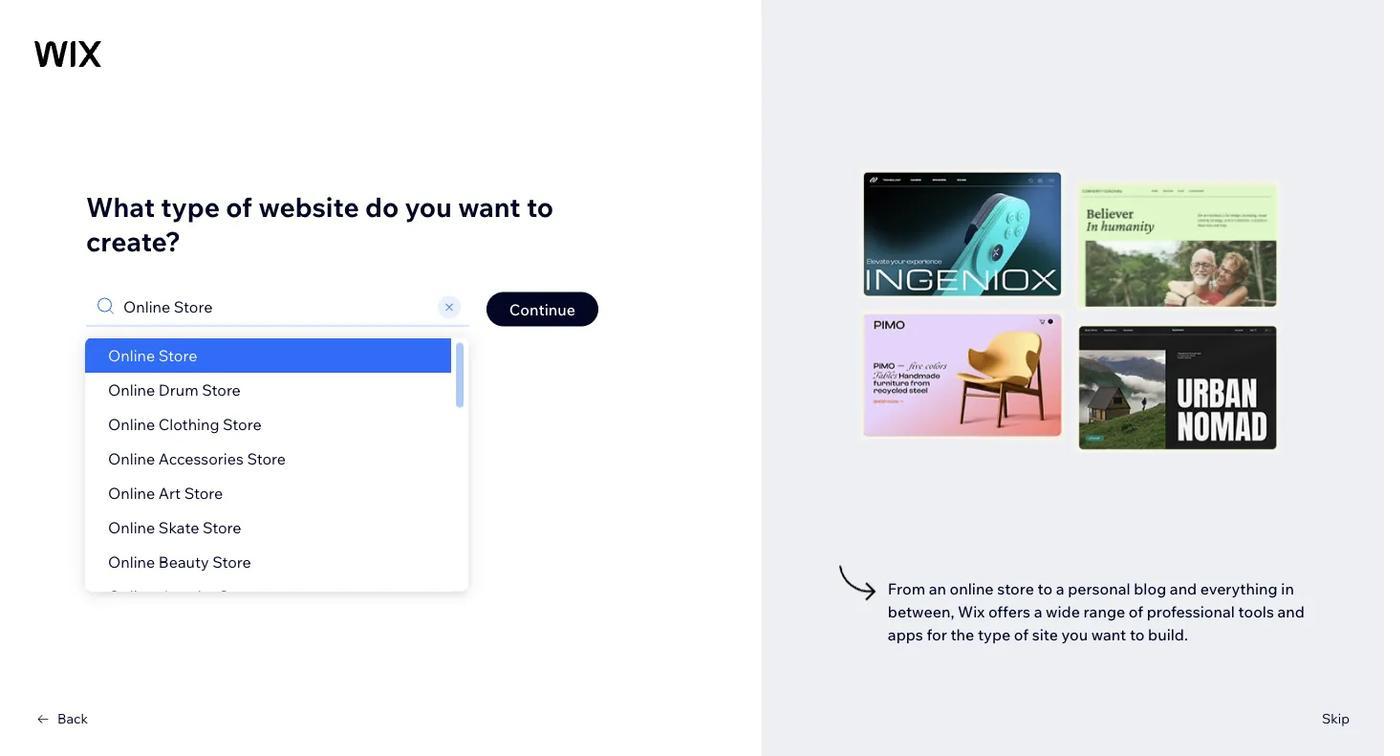 Task type: locate. For each thing, give the bounding box(es) containing it.
and down 'in'
[[1278, 602, 1305, 621]]

online
[[108, 346, 155, 365], [108, 380, 155, 399], [108, 414, 155, 434], [108, 449, 155, 468], [108, 483, 155, 502], [108, 518, 155, 537], [108, 552, 155, 571], [108, 587, 155, 606]]

blog
[[1134, 579, 1167, 598]]

online inside option
[[108, 346, 155, 365]]

the
[[951, 625, 975, 644]]

1 horizontal spatial a
[[1056, 579, 1065, 598]]

0 vertical spatial want
[[458, 190, 521, 224]]

accessories
[[159, 449, 244, 468]]

type
[[161, 190, 220, 224], [978, 625, 1011, 644]]

wix
[[958, 602, 985, 621]]

0 horizontal spatial type
[[161, 190, 220, 224]]

store
[[159, 346, 197, 365], [202, 380, 241, 399], [223, 414, 262, 434], [247, 449, 286, 468], [184, 483, 223, 502], [203, 518, 241, 537], [212, 552, 251, 571], [219, 587, 258, 606]]

1 vertical spatial type
[[978, 625, 1011, 644]]

0 vertical spatial you
[[405, 190, 452, 224]]

and up professional
[[1170, 579, 1197, 598]]

create?
[[86, 225, 181, 258]]

list box containing online store
[[85, 338, 468, 613]]

0 vertical spatial to
[[527, 190, 554, 224]]

1 horizontal spatial want
[[1092, 625, 1127, 644]]

to inside what type of website do you want to create?
[[527, 190, 554, 224]]

store right skate
[[203, 518, 241, 537]]

1 horizontal spatial and
[[1278, 602, 1305, 621]]

0 vertical spatial and
[[1170, 579, 1197, 598]]

1 horizontal spatial type
[[978, 625, 1011, 644]]

do
[[365, 190, 399, 224]]

7 online from the top
[[108, 552, 155, 571]]

1 horizontal spatial to
[[1038, 579, 1053, 598]]

online art store
[[108, 483, 223, 502]]

of left website
[[226, 190, 252, 224]]

an
[[929, 579, 946, 598]]

online accessories store
[[108, 449, 286, 468]]

1 online from the top
[[108, 346, 155, 365]]

store right jewelry
[[219, 587, 258, 606]]

store for clothing
[[223, 414, 262, 434]]

2 online from the top
[[108, 380, 155, 399]]

online for online store
[[108, 346, 155, 365]]

1 vertical spatial a
[[1034, 602, 1043, 621]]

you right "do" at top
[[405, 190, 452, 224]]

online down online store
[[108, 380, 155, 399]]

you down wide
[[1062, 625, 1088, 644]]

store for art
[[184, 483, 223, 502]]

clothing
[[159, 414, 219, 434]]

1 horizontal spatial you
[[1062, 625, 1088, 644]]

online up online art store
[[108, 449, 155, 468]]

store for accessories
[[247, 449, 286, 468]]

2 horizontal spatial of
[[1129, 602, 1144, 621]]

a up site
[[1034, 602, 1043, 621]]

1 vertical spatial of
[[1129, 602, 1144, 621]]

1 vertical spatial and
[[1278, 602, 1305, 621]]

to
[[527, 190, 554, 224], [1038, 579, 1053, 598], [1130, 625, 1145, 644]]

store right the beauty at left bottom
[[212, 552, 251, 571]]

store right 'drum'
[[202, 380, 241, 399]]

online for online accessories store
[[108, 449, 155, 468]]

of down blog
[[1129, 602, 1144, 621]]

online jewelry store
[[108, 587, 258, 606]]

type up create?
[[161, 190, 220, 224]]

list box
[[85, 338, 468, 613]]

0 horizontal spatial and
[[1170, 579, 1197, 598]]

and
[[1170, 579, 1197, 598], [1278, 602, 1305, 621]]

of
[[226, 190, 252, 224], [1129, 602, 1144, 621], [1014, 625, 1029, 644]]

online store
[[108, 346, 197, 365]]

2 horizontal spatial to
[[1130, 625, 1145, 644]]

of inside what type of website do you want to create?
[[226, 190, 252, 224]]

4 online from the top
[[108, 449, 155, 468]]

store right art
[[184, 483, 223, 502]]

online for online clothing store
[[108, 414, 155, 434]]

online down online drum store
[[108, 414, 155, 434]]

online store option
[[85, 338, 451, 372]]

store right accessories at the bottom left of the page
[[247, 449, 286, 468]]

store right clothing
[[223, 414, 262, 434]]

2 vertical spatial of
[[1014, 625, 1029, 644]]

6 online from the top
[[108, 518, 155, 537]]

0 vertical spatial of
[[226, 190, 252, 224]]

0 horizontal spatial want
[[458, 190, 521, 224]]

online up online drum store
[[108, 346, 155, 365]]

online left jewelry
[[108, 587, 155, 606]]

offers
[[988, 602, 1031, 621]]

1 vertical spatial want
[[1092, 625, 1127, 644]]

0 horizontal spatial to
[[527, 190, 554, 224]]

you
[[405, 190, 452, 224], [1062, 625, 1088, 644]]

online left art
[[108, 483, 155, 502]]

Search for your business or site type field
[[118, 287, 435, 326]]

0 horizontal spatial you
[[405, 190, 452, 224]]

website
[[259, 190, 359, 224]]

type inside from an online store to a personal blog and everything in between, wix offers a wide range of professional tools and apps for the type of site you want to build.
[[978, 625, 1011, 644]]

of left site
[[1014, 625, 1029, 644]]

online left the beauty at left bottom
[[108, 552, 155, 571]]

0 horizontal spatial of
[[226, 190, 252, 224]]

5 online from the top
[[108, 483, 155, 502]]

0 vertical spatial type
[[161, 190, 220, 224]]

3 online from the top
[[108, 414, 155, 434]]

you inside from an online store to a personal blog and everything in between, wix offers a wide range of professional tools and apps for the type of site you want to build.
[[1062, 625, 1088, 644]]

type down offers
[[978, 625, 1011, 644]]

want
[[458, 190, 521, 224], [1092, 625, 1127, 644]]

1 vertical spatial you
[[1062, 625, 1088, 644]]

back button
[[34, 710, 88, 728]]

a
[[1056, 579, 1065, 598], [1034, 602, 1043, 621]]

between,
[[888, 602, 955, 621]]

online beauty store
[[108, 552, 251, 571]]

store up 'drum'
[[159, 346, 197, 365]]

what
[[86, 190, 155, 224]]

online skate store
[[108, 518, 241, 537]]

1 horizontal spatial of
[[1014, 625, 1029, 644]]

store for jewelry
[[219, 587, 258, 606]]

jewelry
[[159, 587, 215, 606]]

a up wide
[[1056, 579, 1065, 598]]

online clothing store
[[108, 414, 262, 434]]

8 online from the top
[[108, 587, 155, 606]]

range
[[1084, 602, 1126, 621]]

online left skate
[[108, 518, 155, 537]]

0 horizontal spatial a
[[1034, 602, 1043, 621]]



Task type: describe. For each thing, give the bounding box(es) containing it.
what type of website do you want to create?
[[86, 190, 554, 258]]

in
[[1281, 579, 1294, 598]]

store for drum
[[202, 380, 241, 399]]

online for online skate store
[[108, 518, 155, 537]]

from an online store to a personal blog and everything in between, wix offers a wide range of professional tools and apps for the type of site you want to build.
[[888, 579, 1305, 644]]

continue
[[509, 300, 576, 319]]

online drum store
[[108, 380, 241, 399]]

online for online jewelry store
[[108, 587, 155, 606]]

skate
[[159, 518, 199, 537]]

site
[[1032, 625, 1058, 644]]

store for beauty
[[212, 552, 251, 571]]

1 vertical spatial to
[[1038, 579, 1053, 598]]

drum
[[159, 380, 199, 399]]

type inside what type of website do you want to create?
[[161, 190, 220, 224]]

continue button
[[486, 292, 598, 326]]

wide
[[1046, 602, 1080, 621]]

online for online art store
[[108, 483, 155, 502]]

online for online drum store
[[108, 380, 155, 399]]

online for online beauty store
[[108, 552, 155, 571]]

art
[[159, 483, 181, 502]]

skip button
[[1322, 710, 1350, 728]]

from
[[888, 579, 926, 598]]

back
[[57, 710, 88, 727]]

apps
[[888, 625, 923, 644]]

tools
[[1239, 602, 1274, 621]]

want inside what type of website do you want to create?
[[458, 190, 521, 224]]

0 vertical spatial a
[[1056, 579, 1065, 598]]

want inside from an online store to a personal blog and everything in between, wix offers a wide range of professional tools and apps for the type of site you want to build.
[[1092, 625, 1127, 644]]

build.
[[1148, 625, 1188, 644]]

2 vertical spatial to
[[1130, 625, 1145, 644]]

store
[[997, 579, 1034, 598]]

store for skate
[[203, 518, 241, 537]]

personal
[[1068, 579, 1131, 598]]

online
[[950, 579, 994, 598]]

for
[[927, 625, 947, 644]]

beauty
[[159, 552, 209, 571]]

professional
[[1147, 602, 1235, 621]]

store inside online store option
[[159, 346, 197, 365]]

everything
[[1201, 579, 1278, 598]]

skip
[[1322, 710, 1350, 727]]

you inside what type of website do you want to create?
[[405, 190, 452, 224]]



Task type: vqa. For each thing, say whether or not it's contained in the screenshot.
Online Beauty Store
yes



